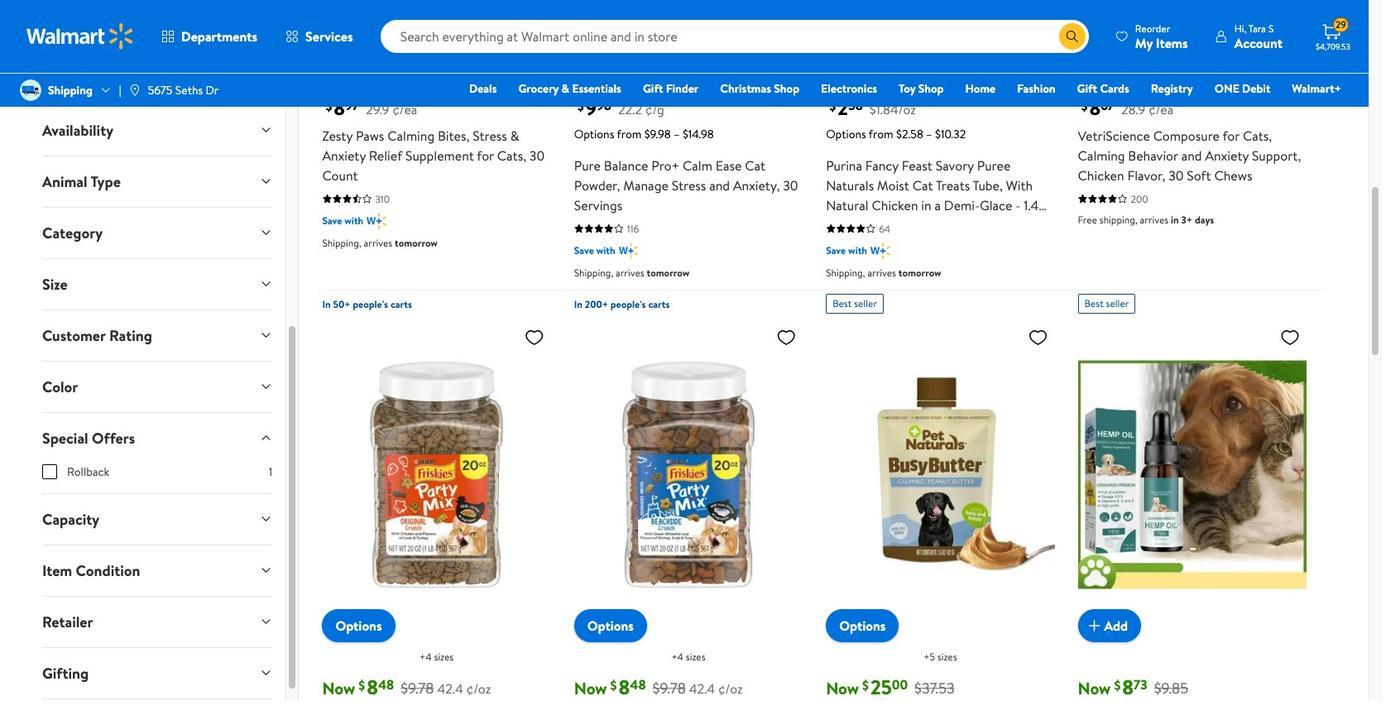 Task type: vqa. For each thing, say whether or not it's contained in the screenshot.
the Get it by Christmas
no



Task type: locate. For each thing, give the bounding box(es) containing it.
size tab
[[29, 259, 286, 309]]

gift up the ¢/g
[[643, 80, 663, 97]]

200
[[1131, 192, 1149, 206]]

1 8 from the left
[[334, 93, 345, 121]]

retailer tab
[[29, 597, 286, 647]]

0 horizontal spatial 42.4
[[438, 680, 463, 698]]

chicken inside $ 8 67 28.9 ¢/ea vetriscience composure for cats, calming behavior and anxiety support, chicken flavor, 30 soft chews
[[1078, 166, 1125, 184]]

1 horizontal spatial best seller
[[1085, 296, 1130, 310]]

best for $9.85
[[1085, 296, 1104, 310]]

¢/ea
[[393, 100, 418, 118], [1149, 100, 1174, 118]]

1 +4 sizes from the left
[[420, 650, 454, 664]]

0 horizontal spatial people's
[[353, 297, 388, 311]]

1 vertical spatial cat
[[913, 176, 934, 194]]

30 right anxiety, on the top right of the page
[[783, 176, 798, 194]]

gift for gift finder
[[643, 80, 663, 97]]

one debit
[[1215, 80, 1271, 97]]

42.4 for in 200+ people's carts
[[690, 680, 715, 698]]

+2
[[666, 70, 677, 84], [918, 70, 929, 84]]

2 horizontal spatial save
[[826, 243, 846, 257]]

options left christmas in the top of the page
[[680, 70, 712, 84]]

0 horizontal spatial cats,
[[497, 146, 527, 165]]

registry link
[[1144, 79, 1201, 98]]

2 people's from the left
[[611, 297, 646, 311]]

balance
[[604, 156, 649, 174]]

8 inside $ 8 67 28.9 ¢/ea vetriscience composure for cats, calming behavior and anxiety support, chicken flavor, 30 soft chews
[[1090, 93, 1101, 121]]

calming
[[388, 126, 435, 145], [1078, 146, 1126, 165]]

walmart plus image
[[367, 213, 386, 229], [871, 242, 890, 259]]

2 horizontal spatial shipping,
[[826, 266, 866, 280]]

5675 seths dr
[[148, 82, 219, 98]]

cat up anxiety, on the top right of the page
[[745, 156, 766, 174]]

best seller for $37.53
[[833, 296, 878, 310]]

zesty paws calming bites, stress & anxiety relief supplement for cats, 30 count image
[[322, 0, 551, 49]]

0 horizontal spatial tomorrow
[[395, 236, 438, 250]]

from inside the $ 9 98 22.2 ¢/g options from $9.98 – $14.98
[[617, 126, 642, 142]]

2 horizontal spatial shipping, arrives tomorrow
[[826, 266, 942, 280]]

2 48 from the left
[[630, 676, 646, 694]]

registry
[[1151, 80, 1194, 97]]

22.2
[[619, 100, 642, 118]]

$9.85
[[1155, 678, 1189, 699]]

2 – from the left
[[927, 126, 933, 142]]

8 up 'zesty' at the left of page
[[334, 93, 345, 121]]

cats, down grocery
[[497, 146, 527, 165]]

tomorrow for 2
[[899, 266, 942, 280]]

3 now from the left
[[826, 677, 859, 700]]

1 vertical spatial stress
[[672, 176, 707, 194]]

0 horizontal spatial carts
[[391, 297, 412, 311]]

30 left soft
[[1169, 166, 1184, 184]]

1 now from the left
[[322, 677, 355, 700]]

from inside $ 2 58 $1.84/oz options from $2.58 – $10.32
[[869, 126, 894, 142]]

2 seller from the left
[[1107, 296, 1130, 310]]

0 horizontal spatial +2
[[666, 70, 677, 84]]

1 horizontal spatial 48
[[630, 676, 646, 694]]

1 seller from the left
[[855, 296, 878, 310]]

0 horizontal spatial ¢/ea
[[393, 100, 418, 118]]

+2 up the $ 9 98 22.2 ¢/g options from $9.98 – $14.98
[[666, 70, 677, 84]]

2 from from the left
[[869, 126, 894, 142]]

now
[[322, 677, 355, 700], [574, 677, 607, 700], [826, 677, 859, 700], [1078, 677, 1111, 700]]

– inside $ 2 58 $1.84/oz options from $2.58 – $10.32
[[927, 126, 933, 142]]

from down $1.84/oz at top right
[[869, 126, 894, 142]]

stress right bites,
[[473, 126, 507, 145]]

2 horizontal spatial sizes
[[938, 650, 958, 664]]

flavor,
[[1128, 166, 1166, 184]]

1 vertical spatial cats,
[[497, 146, 527, 165]]

1 horizontal spatial with
[[597, 243, 616, 257]]

1 vertical spatial and
[[710, 176, 730, 194]]

search icon image
[[1066, 30, 1080, 43]]

29
[[1336, 18, 1347, 32]]

behavior
[[1129, 146, 1179, 165]]

and down ease
[[710, 176, 730, 194]]

shipping, arrives tomorrow down walmart plus icon
[[574, 266, 690, 280]]

arrives down 310
[[364, 236, 393, 250]]

¢/ea for $ 8 97 29.9 ¢/ea zesty paws calming bites, stress & anxiety relief supplement for cats, 30 count
[[393, 100, 418, 118]]

+2 options down pure balance pro+ calm ease cat powder, manage stress and anxiety, 30 servings image
[[666, 70, 712, 84]]

30 inside pure balance pro+ calm ease cat powder, manage stress and anxiety, 30 servings
[[783, 176, 798, 194]]

carts
[[391, 297, 412, 311], [649, 297, 670, 311]]

1 horizontal spatial save with
[[574, 243, 616, 257]]

0 vertical spatial for
[[1223, 126, 1240, 145]]

1 vertical spatial walmart plus image
[[871, 242, 890, 259]]

1 horizontal spatial people's
[[611, 297, 646, 311]]

anxiety up the count
[[322, 146, 366, 165]]

1 horizontal spatial &
[[562, 80, 570, 97]]

1 horizontal spatial anxiety
[[1206, 146, 1249, 165]]

1 vertical spatial calming
[[1078, 146, 1126, 165]]

0 vertical spatial cat
[[745, 156, 766, 174]]

cats, inside $ 8 97 29.9 ¢/ea zesty paws calming bites, stress & anxiety relief supplement for cats, 30 count
[[497, 146, 527, 165]]

tara
[[1249, 21, 1267, 35]]

add to cart image right the 'search icon'
[[1085, 36, 1105, 56]]

add button up the cards
[[1078, 30, 1142, 63]]

1 48 from the left
[[378, 676, 394, 694]]

1 horizontal spatial add to cart image
[[1085, 36, 1105, 56]]

1 ¢/ea from the left
[[393, 100, 418, 118]]

people's right 200+ in the left of the page
[[611, 297, 646, 311]]

0 horizontal spatial seller
[[855, 296, 878, 310]]

add to cart image
[[329, 36, 349, 56], [1085, 36, 1105, 56]]

chicken down moist
[[872, 196, 919, 214]]

tomorrow up in 200+ people's carts at the top left of page
[[647, 266, 690, 280]]

tomorrow down a
[[899, 266, 942, 280]]

1 horizontal spatial +4 sizes
[[672, 650, 706, 664]]

departments button
[[147, 17, 272, 56]]

1 horizontal spatial shop
[[919, 80, 944, 97]]

– right $2.58
[[927, 126, 933, 142]]

4 now from the left
[[1078, 677, 1111, 700]]

+2 options right the toy
[[918, 70, 964, 84]]

carts right 50+
[[391, 297, 412, 311]]

color tab
[[29, 362, 286, 412]]

arrives down 64
[[868, 266, 897, 280]]

walmart plus image down 310
[[367, 213, 386, 229]]

$9.78 42.4 ¢/oz
[[401, 678, 491, 699], [653, 678, 743, 699]]

people's for 200+
[[611, 297, 646, 311]]

glace
[[980, 196, 1013, 214]]

vetriscience
[[1078, 126, 1151, 145]]

save down oz.
[[826, 243, 846, 257]]

gift cards
[[1078, 80, 1130, 97]]

calming down vetriscience
[[1078, 146, 1126, 165]]

shipping, up 200+ in the left of the page
[[574, 266, 614, 280]]

bites,
[[438, 126, 470, 145]]

1 best seller from the left
[[833, 296, 878, 310]]

carts right 200+ in the left of the page
[[649, 297, 670, 311]]

2 now from the left
[[574, 677, 607, 700]]

1 horizontal spatial ¢/oz
[[719, 680, 743, 698]]

1 horizontal spatial gift
[[1078, 80, 1098, 97]]

+2 options for 2
[[918, 70, 964, 84]]

2 horizontal spatial with
[[849, 243, 868, 257]]

soft
[[1187, 166, 1212, 184]]

walmart+ link
[[1285, 79, 1350, 98]]

& right grocery
[[562, 80, 570, 97]]

calming inside $ 8 97 29.9 ¢/ea zesty paws calming bites, stress & anxiety relief supplement for cats, 30 count
[[388, 126, 435, 145]]

1 horizontal spatial save
[[574, 243, 594, 257]]

$9.78 for in 50+ people's carts
[[401, 678, 434, 699]]

with
[[345, 213, 364, 227], [597, 243, 616, 257], [849, 243, 868, 257]]

+2 options
[[666, 70, 712, 84], [918, 70, 964, 84]]

chews
[[1215, 166, 1253, 184]]

add to cart image
[[1085, 616, 1105, 636]]

home link
[[958, 79, 1004, 98]]

2 gift from the left
[[1078, 80, 1098, 97]]

pure balance pro+ calm ease cat powder, manage stress and anxiety, 30 servings image
[[574, 0, 803, 49]]

– inside the $ 9 98 22.2 ¢/g options from $9.98 – $14.98
[[674, 126, 680, 142]]

from
[[617, 126, 642, 142], [869, 126, 894, 142]]

1 shop from the left
[[774, 80, 800, 97]]

1 vertical spatial chicken
[[872, 196, 919, 214]]

stress
[[473, 126, 507, 145], [672, 176, 707, 194]]

save with down box
[[826, 243, 868, 257]]

tomorrow up in 50+ people's carts
[[395, 236, 438, 250]]

save with left walmart plus icon
[[574, 243, 616, 257]]

¢/ea inside $ 8 97 29.9 ¢/ea zesty paws calming bites, stress & anxiety relief supplement for cats, 30 count
[[393, 100, 418, 118]]

walmart plus image down 64
[[871, 242, 890, 259]]

– right $9.98
[[674, 126, 680, 142]]

availability button
[[29, 105, 286, 155]]

people's
[[353, 297, 388, 311], [611, 297, 646, 311]]

1 sizes from the left
[[434, 650, 454, 664]]

0 horizontal spatial best seller
[[833, 296, 878, 310]]

$9.78 for in 200+ people's carts
[[653, 678, 686, 699]]

in left a
[[922, 196, 932, 214]]

account
[[1235, 34, 1283, 52]]

arrives down walmart plus icon
[[616, 266, 645, 280]]

0 horizontal spatial shipping,
[[322, 236, 362, 250]]

0 horizontal spatial –
[[674, 126, 680, 142]]

2 +2 from the left
[[918, 70, 929, 84]]

1 horizontal spatial chicken
[[1078, 166, 1125, 184]]

& down grocery
[[511, 126, 519, 145]]

+4 sizes for in 200+ people's carts
[[672, 650, 706, 664]]

add to cart image up 97
[[329, 36, 349, 56]]

2 $9.78 from the left
[[653, 678, 686, 699]]

1 now $ from the left
[[322, 677, 365, 700]]

for up "chews"
[[1223, 126, 1240, 145]]

0 horizontal spatial 48
[[378, 676, 394, 694]]

options link for friskies cat treats, party mix beachside crunch, 20 oz. canister 'image'
[[574, 610, 647, 643]]

¢/ea down registry link
[[1149, 100, 1174, 118]]

¢/ea right 29.9 on the top
[[393, 100, 418, 118]]

0 horizontal spatial gift
[[643, 80, 663, 97]]

1 in from the left
[[322, 297, 331, 311]]

42.4
[[438, 680, 463, 698], [690, 680, 715, 698]]

0 horizontal spatial stress
[[473, 126, 507, 145]]

1 horizontal spatial 8
[[1090, 93, 1101, 121]]

customer rating
[[42, 325, 152, 346]]

anxiety,
[[733, 176, 780, 194]]

¢/ea inside $ 8 67 28.9 ¢/ea vetriscience composure for cats, calming behavior and anxiety support, chicken flavor, 30 soft chews
[[1149, 100, 1174, 118]]

1 horizontal spatial from
[[869, 126, 894, 142]]

8
[[334, 93, 345, 121], [1090, 93, 1101, 121]]

animal type tab
[[29, 156, 286, 207]]

1 options from the left
[[680, 70, 712, 84]]

0 horizontal spatial for
[[477, 146, 494, 165]]

1 – from the left
[[674, 126, 680, 142]]

relief
[[369, 146, 403, 165]]

1 ¢/oz from the left
[[467, 680, 491, 698]]

cats, inside $ 8 67 28.9 ¢/ea vetriscience composure for cats, calming behavior and anxiety support, chicken flavor, 30 soft chews
[[1244, 126, 1273, 145]]

0 horizontal spatial $9.78
[[401, 678, 434, 699]]

2 8 from the left
[[1090, 93, 1101, 121]]

shop right the toy
[[919, 80, 944, 97]]

1 $9.78 42.4 ¢/oz from the left
[[401, 678, 491, 699]]

0 vertical spatial &
[[562, 80, 570, 97]]

0 vertical spatial stress
[[473, 126, 507, 145]]

savory
[[936, 156, 974, 174]]

calming inside $ 8 67 28.9 ¢/ea vetriscience composure for cats, calming behavior and anxiety support, chicken flavor, 30 soft chews
[[1078, 146, 1126, 165]]

1 carts from the left
[[391, 297, 412, 311]]

seller
[[855, 296, 878, 310], [1107, 296, 1130, 310]]

0 horizontal spatial from
[[617, 126, 642, 142]]

in
[[922, 196, 932, 214], [1172, 213, 1180, 227]]

from down 22.2
[[617, 126, 642, 142]]

gift left the 67
[[1078, 80, 1098, 97]]

$1.84/oz
[[870, 100, 917, 118]]

options for 2
[[932, 70, 964, 84]]

pet oil for cats and dogs relieve pain anxiety oil to enhance immunity,cats & pets, skin and coat health, calming dog supplement to support stress from travel, separation image
[[1078, 320, 1307, 629]]

1 horizontal spatial in
[[574, 297, 583, 311]]

2 best seller from the left
[[1085, 296, 1130, 310]]

seller for $37.53
[[855, 296, 878, 310]]

73
[[1134, 676, 1148, 694]]

1 horizontal spatial +4
[[672, 650, 684, 664]]

and down composure
[[1182, 146, 1203, 165]]

1 people's from the left
[[353, 297, 388, 311]]

options left the home
[[932, 70, 964, 84]]

0 horizontal spatial 8
[[334, 93, 345, 121]]

1 +2 options from the left
[[666, 70, 712, 84]]

0 horizontal spatial sizes
[[434, 650, 454, 664]]

$9.78
[[401, 678, 434, 699], [653, 678, 686, 699]]

for right supplement
[[477, 146, 494, 165]]

Search search field
[[381, 20, 1089, 53]]

1 add to cart image from the left
[[329, 36, 349, 56]]

options link for pet naturals busybutter easy squeeze calming peanut butter for dogs, 6 pouches - great for treats, training, calming, and occupier toys - no added salt or sugar image
[[826, 610, 899, 643]]

0 vertical spatial calming
[[388, 126, 435, 145]]

0 horizontal spatial 30
[[530, 146, 545, 165]]

with down box
[[849, 243, 868, 257]]

2 horizontal spatial tomorrow
[[899, 266, 942, 280]]

1 horizontal spatial calming
[[1078, 146, 1126, 165]]

options
[[680, 70, 712, 84], [932, 70, 964, 84]]

chicken down vetriscience
[[1078, 166, 1125, 184]]

1 gift from the left
[[643, 80, 663, 97]]

2 horizontal spatial save with
[[826, 243, 868, 257]]

1 best from the left
[[833, 296, 852, 310]]

stress inside $ 8 97 29.9 ¢/ea zesty paws calming bites, stress & anxiety relief supplement for cats, 30 count
[[473, 126, 507, 145]]

shipping, arrives tomorrow down 310
[[322, 236, 438, 250]]

0 horizontal spatial anxiety
[[322, 146, 366, 165]]

+2 options for 9
[[666, 70, 712, 84]]

best for $37.53
[[833, 296, 852, 310]]

0 horizontal spatial shop
[[774, 80, 800, 97]]

None checkbox
[[42, 464, 57, 479]]

in 200+ people's carts
[[574, 297, 670, 311]]

8 up vetriscience
[[1090, 93, 1101, 121]]

sizes for in 50+ people's carts
[[434, 650, 454, 664]]

add button for 67
[[1078, 30, 1142, 63]]

essentials
[[572, 80, 622, 97]]

item condition button
[[29, 545, 286, 596]]

 image
[[128, 84, 141, 97]]

anxiety up "chews"
[[1206, 146, 1249, 165]]

in for in 200+ people's carts
[[574, 297, 583, 311]]

$14.98
[[683, 126, 714, 142]]

save down the count
[[322, 213, 342, 227]]

0 horizontal spatial in
[[922, 196, 932, 214]]

people's for 50+
[[353, 297, 388, 311]]

best
[[833, 296, 852, 310], [1085, 296, 1104, 310]]

in for in 50+ people's carts
[[322, 297, 331, 311]]

add button for 97
[[322, 30, 386, 63]]

2 carts from the left
[[649, 297, 670, 311]]

1 vertical spatial for
[[477, 146, 494, 165]]

now $ for friskies cat treats, party mix beachside crunch, 20 oz. canister 'image'
[[574, 677, 617, 700]]

48 for in 200+ people's carts
[[630, 676, 646, 694]]

save left walmart plus icon
[[574, 243, 594, 257]]

0 horizontal spatial calming
[[388, 126, 435, 145]]

debit
[[1243, 80, 1271, 97]]

stress down calm
[[672, 176, 707, 194]]

28.9
[[1122, 100, 1146, 118]]

2 horizontal spatial 30
[[1169, 166, 1184, 184]]

1 horizontal spatial walmart plus image
[[871, 242, 890, 259]]

best seller
[[833, 296, 878, 310], [1085, 296, 1130, 310]]

1 horizontal spatial shipping, arrives tomorrow
[[574, 266, 690, 280]]

2 $9.78 42.4 ¢/oz from the left
[[653, 678, 743, 699]]

customer rating tab
[[29, 310, 286, 361]]

1 horizontal spatial best
[[1085, 296, 1104, 310]]

anxiety inside $ 8 97 29.9 ¢/ea zesty paws calming bites, stress & anxiety relief supplement for cats, 30 count
[[322, 146, 366, 165]]

people's right 50+
[[353, 297, 388, 311]]

1 horizontal spatial –
[[927, 126, 933, 142]]

christmas
[[721, 80, 772, 97]]

1 horizontal spatial options
[[932, 70, 964, 84]]

deals link
[[462, 79, 505, 98]]

0 horizontal spatial +2 options
[[666, 70, 712, 84]]

1 anxiety from the left
[[322, 146, 366, 165]]

now $ for pet oil for cats and dogs relieve pain anxiety oil to enhance immunity,cats & pets, skin and coat health, calming dog supplement to support stress from travel, separation image
[[1078, 677, 1121, 700]]

add for 67
[[1105, 37, 1129, 55]]

$ inside $ 8 97 29.9 ¢/ea zesty paws calming bites, stress & anxiety relief supplement for cats, 30 count
[[326, 97, 332, 115]]

shipping, down box
[[826, 266, 866, 280]]

in left 3+
[[1172, 213, 1180, 227]]

2 best from the left
[[1085, 296, 1104, 310]]

2 sizes from the left
[[686, 650, 706, 664]]

0 vertical spatial cats,
[[1244, 126, 1273, 145]]

with down the count
[[345, 213, 364, 227]]

in inside purina fancy feast savory puree naturals moist cat treats tube, with natural chicken in a demi-glace - 1.4 oz. box
[[922, 196, 932, 214]]

free shipping, arrives in 3+ days
[[1078, 213, 1215, 227]]

1 horizontal spatial seller
[[1107, 296, 1130, 310]]

shipping, up 50+
[[322, 236, 362, 250]]

3 now $ from the left
[[826, 677, 869, 700]]

save with
[[322, 213, 364, 227], [574, 243, 616, 257], [826, 243, 868, 257]]

1 +4 from the left
[[420, 650, 432, 664]]

sizes
[[434, 650, 454, 664], [686, 650, 706, 664], [938, 650, 958, 664]]

capacity tab
[[29, 494, 286, 545]]

1 horizontal spatial 30
[[783, 176, 798, 194]]

2 +4 from the left
[[672, 650, 684, 664]]

0 horizontal spatial in
[[322, 297, 331, 311]]

1 horizontal spatial +2 options
[[918, 70, 964, 84]]

2 ¢/oz from the left
[[719, 680, 743, 698]]

tomorrow for 9
[[647, 266, 690, 280]]

carts for in 50+ people's carts
[[391, 297, 412, 311]]

shipping, arrives tomorrow
[[322, 236, 438, 250], [574, 266, 690, 280], [826, 266, 942, 280]]

with left walmart plus icon
[[597, 243, 616, 257]]

save with down the count
[[322, 213, 364, 227]]

shop right christmas in the top of the page
[[774, 80, 800, 97]]

2 +4 sizes from the left
[[672, 650, 706, 664]]

&
[[562, 80, 570, 97], [511, 126, 519, 145]]

and
[[1182, 146, 1203, 165], [710, 176, 730, 194]]

calm
[[683, 156, 713, 174]]

1 +2 from the left
[[666, 70, 677, 84]]

shipping, for 2
[[826, 266, 866, 280]]

calming up relief
[[388, 126, 435, 145]]

30 left pure
[[530, 146, 545, 165]]

2 now $ from the left
[[574, 677, 617, 700]]

+4 for in 200+ people's carts
[[672, 650, 684, 664]]

1 horizontal spatial 42.4
[[690, 680, 715, 698]]

1 horizontal spatial ¢/ea
[[1149, 100, 1174, 118]]

add to cart image for 97
[[329, 36, 349, 56]]

1 from from the left
[[617, 126, 642, 142]]

4 now $ from the left
[[1078, 677, 1121, 700]]

 image
[[20, 79, 41, 101]]

oz.
[[826, 216, 842, 234]]

$9.78 42.4 ¢/oz for in 50+ people's carts
[[401, 678, 491, 699]]

0 horizontal spatial and
[[710, 176, 730, 194]]

8 inside $ 8 97 29.9 ¢/ea zesty paws calming bites, stress & anxiety relief supplement for cats, 30 count
[[334, 93, 345, 121]]

2 in from the left
[[574, 297, 583, 311]]

add button up 97
[[322, 30, 386, 63]]

1 42.4 from the left
[[438, 680, 463, 698]]

0 horizontal spatial options
[[680, 70, 712, 84]]

8 for $ 8 67 28.9 ¢/ea vetriscience composure for cats, calming behavior and anxiety support, chicken flavor, 30 soft chews
[[1090, 93, 1101, 121]]

seths
[[175, 82, 203, 98]]

0 horizontal spatial chicken
[[872, 196, 919, 214]]

shipping, arrives tomorrow down 64
[[826, 266, 942, 280]]

with for 9
[[597, 243, 616, 257]]

free
[[1078, 213, 1098, 227]]

2 options from the left
[[932, 70, 964, 84]]

1 horizontal spatial $9.78 42.4 ¢/oz
[[653, 678, 743, 699]]

$
[[326, 97, 332, 115], [578, 97, 584, 115], [830, 97, 836, 115], [1082, 97, 1088, 115], [359, 677, 365, 695], [611, 677, 617, 695], [863, 677, 869, 695], [1115, 677, 1121, 695]]

cat inside pure balance pro+ calm ease cat powder, manage stress and anxiety, 30 servings
[[745, 156, 766, 174]]

1 horizontal spatial $9.78
[[653, 678, 686, 699]]

2 shop from the left
[[919, 80, 944, 97]]

2 ¢/ea from the left
[[1149, 100, 1174, 118]]

0 horizontal spatial +4
[[420, 650, 432, 664]]

1 horizontal spatial shipping,
[[574, 266, 614, 280]]

gift for gift cards
[[1078, 80, 1098, 97]]

0 vertical spatial and
[[1182, 146, 1203, 165]]

shop for toy shop
[[919, 80, 944, 97]]

0 vertical spatial chicken
[[1078, 166, 1125, 184]]

for
[[1223, 126, 1240, 145], [477, 146, 494, 165]]

1 horizontal spatial tomorrow
[[647, 266, 690, 280]]

1 horizontal spatial cats,
[[1244, 126, 1273, 145]]

30 for $ 8 67 28.9 ¢/ea vetriscience composure for cats, calming behavior and anxiety support, chicken flavor, 30 soft chews
[[1169, 166, 1184, 184]]

2 42.4 from the left
[[690, 680, 715, 698]]

+2 right the toy
[[918, 70, 929, 84]]

1 horizontal spatial and
[[1182, 146, 1203, 165]]

animal type
[[42, 171, 121, 192]]

walmart plus image
[[619, 242, 638, 259]]

cat down feast
[[913, 176, 934, 194]]

cats, up 'support,'
[[1244, 126, 1273, 145]]

30 inside $ 8 97 29.9 ¢/ea zesty paws calming bites, stress & anxiety relief supplement for cats, 30 count
[[530, 146, 545, 165]]

in left 200+ in the left of the page
[[574, 297, 583, 311]]

1 $9.78 from the left
[[401, 678, 434, 699]]

-
[[1016, 196, 1021, 214]]

0 horizontal spatial $9.78 42.4 ¢/oz
[[401, 678, 491, 699]]

2 anxiety from the left
[[1206, 146, 1249, 165]]

size button
[[29, 259, 286, 309]]

0 horizontal spatial add to cart image
[[329, 36, 349, 56]]

1 horizontal spatial +2
[[918, 70, 929, 84]]

$ 8 97 29.9 ¢/ea zesty paws calming bites, stress & anxiety relief supplement for cats, 30 count
[[322, 93, 545, 184]]

in left 50+
[[322, 297, 331, 311]]

options for 9
[[680, 70, 712, 84]]

2 +2 options from the left
[[918, 70, 964, 84]]

2 add to cart image from the left
[[1085, 36, 1105, 56]]

0 vertical spatial walmart plus image
[[367, 213, 386, 229]]

0 horizontal spatial save with
[[322, 213, 364, 227]]

christmas shop
[[721, 80, 800, 97]]

30 inside $ 8 67 28.9 ¢/ea vetriscience composure for cats, calming behavior and anxiety support, chicken flavor, 30 soft chews
[[1169, 166, 1184, 184]]

with for 2
[[849, 243, 868, 257]]

+4 sizes for in 50+ people's carts
[[420, 650, 454, 664]]

1 horizontal spatial sizes
[[686, 650, 706, 664]]



Task type: describe. For each thing, give the bounding box(es) containing it.
save with for 9
[[574, 243, 616, 257]]

arrives down 200
[[1141, 213, 1169, 227]]

gifting
[[42, 663, 89, 684]]

¢/oz for in 50+ people's carts
[[467, 680, 491, 698]]

item condition tab
[[29, 545, 286, 596]]

one
[[1215, 80, 1240, 97]]

0 horizontal spatial shipping, arrives tomorrow
[[322, 236, 438, 250]]

pure balance pro+ calm ease cat powder, manage stress and anxiety, 30 servings
[[574, 156, 798, 214]]

3+
[[1182, 213, 1193, 227]]

0 horizontal spatial with
[[345, 213, 364, 227]]

color button
[[29, 362, 286, 412]]

$ inside the $ 9 98 22.2 ¢/g options from $9.98 – $14.98
[[578, 97, 584, 115]]

$37.53
[[915, 678, 955, 699]]

rollback
[[67, 463, 110, 480]]

¢/g
[[646, 100, 665, 118]]

and inside pure balance pro+ calm ease cat powder, manage stress and anxiety, 30 servings
[[710, 176, 730, 194]]

rating
[[109, 325, 152, 346]]

carts for in 200+ people's carts
[[649, 297, 670, 311]]

& inside $ 8 97 29.9 ¢/ea zesty paws calming bites, stress & anxiety relief supplement for cats, 30 count
[[511, 126, 519, 145]]

64
[[879, 222, 891, 236]]

+5 sizes
[[924, 650, 958, 664]]

cards
[[1101, 80, 1130, 97]]

services
[[306, 27, 353, 46]]

category tab
[[29, 208, 286, 258]]

1
[[269, 463, 273, 480]]

services button
[[272, 17, 367, 56]]

grocery & essentials link
[[511, 79, 629, 98]]

add to favorites list, pet naturals busybutter easy squeeze calming peanut butter for dogs, 6 pouches - great for treats, training, calming, and occupier toys - no added salt or sugar image
[[1029, 327, 1049, 347]]

¢/oz for in 200+ people's carts
[[719, 680, 743, 698]]

50+
[[333, 297, 351, 311]]

demi-
[[945, 196, 980, 214]]

67
[[1101, 96, 1115, 114]]

shop for christmas shop
[[774, 80, 800, 97]]

my
[[1136, 34, 1153, 52]]

shipping, arrives tomorrow for 9
[[574, 266, 690, 280]]

¢/ea for $ 8 67 28.9 ¢/ea vetriscience composure for cats, calming behavior and anxiety support, chicken flavor, 30 soft chews
[[1149, 100, 1174, 118]]

fashion
[[1018, 80, 1056, 97]]

42.4 for in 50+ people's carts
[[438, 680, 463, 698]]

servings
[[574, 196, 623, 214]]

save with for 2
[[826, 243, 868, 257]]

$10.32
[[936, 126, 966, 142]]

1 horizontal spatial in
[[1172, 213, 1180, 227]]

save for 2
[[826, 243, 846, 257]]

treats
[[936, 176, 971, 194]]

anxiety inside $ 8 67 28.9 ¢/ea vetriscience composure for cats, calming behavior and anxiety support, chicken flavor, 30 soft chews
[[1206, 146, 1249, 165]]

a
[[935, 196, 941, 214]]

now for pet naturals busybutter easy squeeze calming peanut butter for dogs, 6 pouches - great for treats, training, calming, and occupier toys - no added salt or sugar image
[[826, 677, 859, 700]]

animal
[[42, 171, 87, 192]]

shipping
[[48, 82, 93, 98]]

dr
[[206, 82, 219, 98]]

pure
[[574, 156, 601, 174]]

friskies cat treats, party mix original crunch, 20 oz. canister image
[[322, 320, 551, 629]]

add to favorites list, friskies cat treats, party mix beachside crunch, 20 oz. canister image
[[777, 327, 797, 347]]

now $ for pet naturals busybutter easy squeeze calming peanut butter for dogs, 6 pouches - great for treats, training, calming, and occupier toys - no added salt or sugar image
[[826, 677, 869, 700]]

grocery & essentials
[[519, 80, 622, 97]]

add for 97
[[349, 37, 373, 55]]

+2 for 9
[[666, 70, 677, 84]]

toy shop
[[899, 80, 944, 97]]

special offers button
[[29, 413, 286, 463]]

category button
[[29, 208, 286, 258]]

3 sizes from the left
[[938, 650, 958, 664]]

category
[[42, 222, 103, 243]]

Walmart Site-Wide search field
[[381, 20, 1089, 53]]

chicken inside purina fancy feast savory puree naturals moist cat treats tube, with natural chicken in a demi-glace - 1.4 oz. box
[[872, 196, 919, 214]]

add to cart image for 67
[[1085, 36, 1105, 56]]

shipping, for 9
[[574, 266, 614, 280]]

shipping, arrives tomorrow for 2
[[826, 266, 942, 280]]

customer rating button
[[29, 310, 286, 361]]

count
[[322, 166, 358, 184]]

retailer button
[[29, 597, 286, 647]]

electronics
[[821, 80, 878, 97]]

availability tab
[[29, 105, 286, 155]]

now for pet oil for cats and dogs relieve pain anxiety oil to enhance immunity,cats & pets, skin and coat health, calming dog supplement to support stress from travel, separation image
[[1078, 677, 1111, 700]]

pro+
[[652, 156, 680, 174]]

$2.58
[[897, 126, 924, 142]]

2
[[838, 93, 849, 121]]

departments
[[181, 27, 258, 46]]

pet naturals busybutter easy squeeze calming peanut butter for dogs, 6 pouches - great for treats, training, calming, and occupier toys - no added salt or sugar image
[[826, 320, 1055, 629]]

29.9
[[366, 100, 389, 118]]

purina fancy feast savory puree naturals moist cat treats tube, with natural chicken in a demi-glace - 1.4 oz. box image
[[826, 0, 1055, 49]]

natural
[[826, 196, 869, 214]]

+2 for 2
[[918, 70, 929, 84]]

310
[[375, 192, 390, 206]]

special
[[42, 428, 88, 448]]

manage
[[624, 176, 669, 194]]

gifting tab
[[29, 648, 286, 699]]

add to favorites list, friskies cat treats, party mix original crunch, 20 oz. canister image
[[525, 327, 545, 347]]

special offers tab
[[29, 413, 286, 463]]

vetriscience composure for cats, calming behavior and anxiety support, chicken flavor, 30 soft chews image
[[1078, 0, 1307, 49]]

size
[[42, 274, 68, 294]]

customer
[[42, 325, 106, 346]]

for inside $ 8 97 29.9 ¢/ea zesty paws calming bites, stress & anxiety relief supplement for cats, 30 count
[[477, 146, 494, 165]]

s
[[1269, 21, 1274, 35]]

gifting button
[[29, 648, 286, 699]]

0 horizontal spatial walmart plus image
[[367, 213, 386, 229]]

walmart+
[[1293, 80, 1342, 97]]

zesty
[[322, 126, 353, 145]]

$4,709.53
[[1316, 41, 1351, 52]]

reorder my items
[[1136, 21, 1189, 52]]

97
[[345, 96, 359, 114]]

options inside the $ 9 98 22.2 ¢/g options from $9.98 – $14.98
[[574, 126, 615, 142]]

grocery
[[519, 80, 559, 97]]

cat inside purina fancy feast savory puree naturals moist cat treats tube, with natural chicken in a demi-glace - 1.4 oz. box
[[913, 176, 934, 194]]

options link for friskies cat treats, party mix original crunch, 20 oz. canister image
[[322, 610, 395, 643]]

1.4
[[1024, 196, 1039, 214]]

sizes for in 200+ people's carts
[[686, 650, 706, 664]]

item condition
[[42, 560, 140, 581]]

item
[[42, 560, 72, 581]]

now for friskies cat treats, party mix beachside crunch, 20 oz. canister 'image'
[[574, 677, 607, 700]]

$ 9 98 22.2 ¢/g options from $9.98 – $14.98
[[574, 93, 714, 142]]

powder,
[[574, 176, 620, 194]]

$ inside $ 2 58 $1.84/oz options from $2.58 – $10.32
[[830, 97, 836, 115]]

moist
[[878, 176, 910, 194]]

and inside $ 8 67 28.9 ¢/ea vetriscience composure for cats, calming behavior and anxiety support, chicken flavor, 30 soft chews
[[1182, 146, 1203, 165]]

friskies cat treats, party mix beachside crunch, 20 oz. canister image
[[574, 320, 803, 629]]

toy
[[899, 80, 916, 97]]

116
[[627, 222, 639, 236]]

type
[[91, 171, 121, 192]]

purina
[[826, 156, 863, 174]]

seller for $9.85
[[1107, 296, 1130, 310]]

hi, tara s account
[[1235, 21, 1283, 52]]

$ inside $ 8 67 28.9 ¢/ea vetriscience composure for cats, calming behavior and anxiety support, chicken flavor, 30 soft chews
[[1082, 97, 1088, 115]]

stress inside pure balance pro+ calm ease cat powder, manage stress and anxiety, 30 servings
[[672, 176, 707, 194]]

+4 for in 50+ people's carts
[[420, 650, 432, 664]]

reorder
[[1136, 21, 1171, 35]]

fancy
[[866, 156, 899, 174]]

color
[[42, 376, 78, 397]]

+5
[[924, 650, 936, 664]]

now for friskies cat treats, party mix original crunch, 20 oz. canister image
[[322, 677, 355, 700]]

days
[[1196, 213, 1215, 227]]

capacity button
[[29, 494, 286, 545]]

supplement
[[406, 146, 474, 165]]

now $ for friskies cat treats, party mix original crunch, 20 oz. canister image
[[322, 677, 365, 700]]

$ 8 67 28.9 ¢/ea vetriscience composure for cats, calming behavior and anxiety support, chicken flavor, 30 soft chews
[[1078, 93, 1302, 184]]

options inside $ 2 58 $1.84/oz options from $2.58 – $10.32
[[826, 126, 867, 142]]

$9.78 42.4 ¢/oz for in 200+ people's carts
[[653, 678, 743, 699]]

gift finder
[[643, 80, 699, 97]]

add to favorites list, pet oil for cats and dogs relieve pain anxiety oil to enhance immunity,cats & pets, skin and coat health, calming dog supplement to support stress from travel, separation image
[[1281, 327, 1301, 347]]

ease
[[716, 156, 742, 174]]

walmart image
[[26, 23, 134, 50]]

purina fancy feast savory puree naturals moist cat treats tube, with natural chicken in a demi-glace - 1.4 oz. box
[[826, 156, 1039, 234]]

00
[[892, 676, 908, 694]]

add button up 73
[[1078, 610, 1142, 643]]

hi,
[[1235, 21, 1247, 35]]

58
[[849, 96, 863, 114]]

48 for in 50+ people's carts
[[378, 676, 394, 694]]

30 for $ 8 97 29.9 ¢/ea zesty paws calming bites, stress & anxiety relief supplement for cats, 30 count
[[530, 146, 545, 165]]

8 for $ 8 97 29.9 ¢/ea zesty paws calming bites, stress & anxiety relief supplement for cats, 30 count
[[334, 93, 345, 121]]

for inside $ 8 67 28.9 ¢/ea vetriscience composure for cats, calming behavior and anxiety support, chicken flavor, 30 soft chews
[[1223, 126, 1240, 145]]

save for 9
[[574, 243, 594, 257]]

toy shop link
[[892, 79, 952, 98]]

98
[[597, 96, 612, 114]]

0 horizontal spatial save
[[322, 213, 342, 227]]

best seller for $9.85
[[1085, 296, 1130, 310]]



